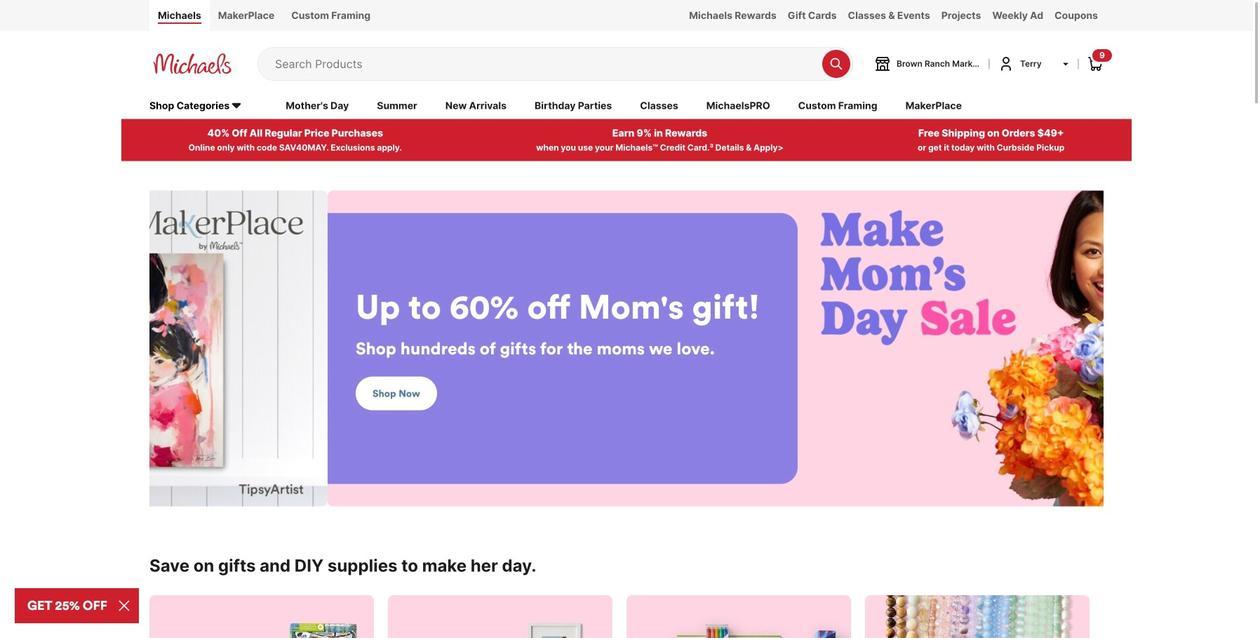 Task type: vqa. For each thing, say whether or not it's contained in the screenshot.
the leftmost 'Weekly'
no



Task type: describe. For each thing, give the bounding box(es) containing it.
woman holding bouquet of orange, purple and blue flowers with make mom's day sale logo on pink background image
[[266, 191, 1221, 507]]

three wood frames on pink background image
[[388, 595, 613, 638]]

six white canvases in assorted sizes image
[[150, 595, 374, 638]]

brown, purple, blue and green rows of assorted beads image
[[866, 595, 1090, 638]]



Task type: locate. For each thing, give the bounding box(es) containing it.
search button image
[[830, 57, 844, 71]]

painting of woman and child in front of white paneled wall with makerplace logo image
[[0, 191, 266, 507]]

vinyl, cutting mat, and weeding tools image
[[627, 595, 851, 638]]

Search Input field
[[275, 48, 816, 80]]



